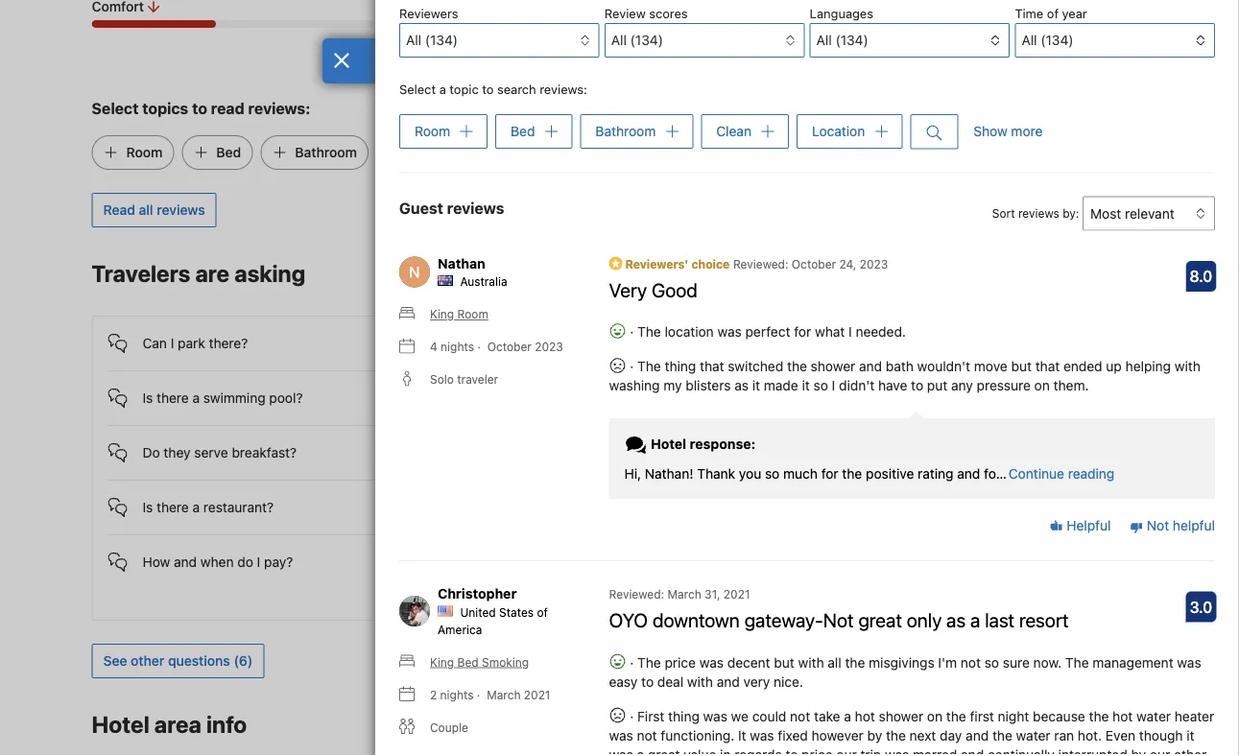 Task type: describe. For each thing, give the bounding box(es) containing it.
all for languages
[[817, 32, 832, 48]]

all (134) button for languages
[[810, 23, 1010, 58]]

0 horizontal spatial water
[[1017, 728, 1051, 744]]

is there a spa?
[[502, 336, 592, 351]]

1 vertical spatial by
[[1132, 747, 1147, 756]]

all (134) for reviewers
[[406, 32, 458, 48]]

i right what
[[849, 324, 852, 340]]

there?
[[209, 336, 248, 351]]

move
[[974, 358, 1008, 374]]

needed.
[[856, 324, 906, 340]]

1 vertical spatial for
[[794, 324, 812, 340]]

all (134) button for review scores
[[605, 23, 805, 58]]

all (134) for time of year
[[1022, 32, 1074, 48]]

a right take in the bottom right of the page
[[844, 708, 852, 724]]

gateway-
[[745, 609, 824, 632]]

made
[[764, 378, 799, 394]]

oyo downtown gateway-not great only as a last resort
[[609, 609, 1069, 632]]

answer
[[960, 514, 1005, 530]]

instant
[[915, 514, 957, 530]]

and right ask
[[958, 466, 981, 482]]

pressure
[[977, 378, 1031, 394]]

· down easy
[[627, 708, 638, 724]]

score
[[1041, 54, 1071, 67]]

reviewed: march 31, 2021
[[609, 588, 750, 601]]

all (134) for languages
[[817, 32, 869, 48]]

2 check- from the left
[[670, 388, 712, 404]]

put
[[927, 378, 948, 394]]

there for is there a restaurant?
[[157, 500, 189, 516]]

1 horizontal spatial 2023
[[860, 257, 889, 271]]

room inside list of reviews region
[[458, 308, 489, 321]]

nice.
[[774, 674, 804, 690]]

it
[[738, 728, 747, 744]]

travelers
[[92, 260, 190, 287]]

1 horizontal spatial march
[[668, 588, 702, 601]]

2 our from the left
[[1150, 747, 1171, 756]]

in inside the what are the check-in and check- out times?
[[628, 388, 639, 404]]

· up easy
[[627, 655, 638, 671]]

is for is there a spa?
[[502, 336, 513, 351]]

scored 3.0 element
[[1186, 592, 1217, 623]]

1 horizontal spatial it
[[802, 378, 810, 394]]

2 that from the left
[[1036, 358, 1060, 374]]

the left location
[[638, 324, 661, 340]]

in inside the first thing was we could not take a hot shower on the first night because the hot water heater was not functioning. it was fixed however by the next day and the water ran hot. even though it was a great value in regards to price our trip was marred and continually interrupted by our oth
[[720, 747, 731, 756]]

wouldn't
[[918, 358, 971, 374]]

what
[[815, 324, 845, 340]]

1 horizontal spatial october
[[792, 257, 836, 271]]

downtown
[[653, 609, 740, 632]]

1 horizontal spatial bathroom
[[596, 123, 656, 139]]

to left most on the bottom of page
[[1008, 514, 1021, 530]]

perfect
[[746, 324, 791, 340]]

and inside 'button'
[[174, 554, 197, 570]]

a right ask
[[960, 464, 968, 480]]

helpful
[[1173, 518, 1216, 534]]

we
[[840, 514, 860, 530]]

1 horizontal spatial questions
[[1059, 514, 1119, 530]]

2 nights · march 2021
[[430, 688, 551, 702]]

but inside the thing that switched the shower and bath wouldn't move but that ended up helping with washing my blisters as it made it so i didn't have to put any pressure on them.
[[1012, 358, 1032, 374]]

states
[[499, 606, 534, 619]]

a left swimming
[[193, 390, 200, 406]]

0 horizontal spatial room
[[126, 144, 163, 160]]

with inside are there rooms with an ocean view?
[[606, 568, 632, 584]]

on inside the first thing was we could not take a hot shower on the first night because the hot water heater was not functioning. it was fixed however by the next day and the water ran hot. even though it was a great value in regards to price our trip was marred and continually interrupted by our oth
[[927, 708, 943, 724]]

so inside the thing that switched the shower and bath wouldn't move but that ended up helping with washing my blisters as it made it so i didn't have to put any pressure on them.
[[814, 378, 829, 394]]

fo…
[[984, 466, 1007, 482]]

nathan!
[[645, 466, 694, 482]]

nights for nathan
[[441, 340, 474, 354]]

location
[[665, 324, 714, 340]]

continue reading link
[[1009, 465, 1115, 484]]

with up 'nice.'
[[798, 655, 824, 671]]

1 vertical spatial have
[[863, 514, 892, 530]]

hotel response:
[[648, 436, 756, 452]]

all (134) button for time of year
[[1015, 23, 1216, 58]]

to right topic
[[482, 82, 494, 97]]

location 4.5 meter
[[811, 20, 1148, 28]]

read
[[103, 202, 135, 218]]

on inside the thing that switched the shower and bath wouldn't move but that ended up helping with washing my blisters as it made it so i didn't have to put any pressure on them.
[[1035, 378, 1050, 394]]

2 horizontal spatial bed
[[511, 123, 535, 139]]

can i park there?
[[143, 336, 248, 351]]

so inside the price was decent but with all the misgivings i'm not so sure now. the management was easy to deal with and very nice.
[[985, 655, 1000, 671]]

blisters
[[686, 378, 731, 394]]

i left "park"
[[171, 336, 174, 351]]

asking
[[235, 260, 306, 287]]

2 vertical spatial not
[[637, 728, 657, 744]]

switched
[[728, 358, 784, 374]]

see availability button
[[1030, 710, 1148, 744]]

choice
[[692, 257, 730, 271]]

up
[[1107, 358, 1122, 374]]

breakfast?
[[232, 445, 297, 461]]

1 vertical spatial march
[[487, 688, 521, 702]]

1 vertical spatial bed
[[216, 144, 241, 160]]

hi, nathan! thank you so much for the positive rating and fo… continue reading
[[625, 466, 1115, 482]]

you
[[739, 466, 762, 482]]

reading
[[1068, 466, 1115, 482]]

king for christopher
[[430, 656, 454, 669]]

(134) for reviewers
[[425, 32, 458, 48]]

0 horizontal spatial 2021
[[524, 688, 551, 702]]

list of reviews region
[[388, 231, 1227, 756]]

most
[[1024, 514, 1055, 530]]

positive
[[866, 466, 914, 482]]

reviews inside "read all reviews" button
[[157, 202, 205, 218]]

is there a swimming pool? button
[[108, 372, 412, 410]]

the up hot.
[[1089, 708, 1109, 724]]

1 that from the left
[[700, 358, 725, 374]]

ask a question button
[[921, 455, 1038, 490]]

1 vertical spatial location
[[501, 144, 555, 160]]

all inside button
[[139, 202, 153, 218]]

deal
[[658, 674, 684, 690]]

sure
[[1003, 655, 1030, 671]]

my inside button
[[573, 460, 592, 476]]

a left spa?
[[552, 336, 560, 351]]

the inside the what are the check-in and check- out times?
[[562, 388, 582, 404]]

my inside the thing that switched the shower and bath wouldn't move but that ended up helping with washing my blisters as it made it so i didn't have to put any pressure on them.
[[664, 378, 682, 394]]

hi,
[[625, 466, 641, 482]]

reviewers'
[[626, 257, 689, 271]]

0 vertical spatial room
[[415, 123, 450, 139]]

hotel for hotel area info
[[92, 711, 150, 738]]

select a topic to search reviews:
[[399, 82, 588, 97]]

year
[[1063, 6, 1088, 21]]

oyo
[[609, 609, 648, 632]]

continue
[[1009, 466, 1065, 482]]

of inside the united states of america
[[537, 606, 548, 619]]

see other questions (6) button
[[92, 644, 264, 679]]

park
[[178, 336, 205, 351]]

thing for the
[[665, 358, 696, 374]]

reviewers' choice
[[623, 257, 730, 271]]

8.0
[[1190, 267, 1213, 285]]

0 vertical spatial reviews:
[[540, 82, 588, 97]]

even
[[1106, 728, 1136, 744]]

view?
[[502, 587, 537, 603]]

can for can i bring my pet?
[[502, 460, 527, 476]]

0 horizontal spatial by
[[868, 728, 883, 744]]

1 vertical spatial october
[[487, 340, 532, 354]]

take
[[814, 708, 841, 724]]

united states of america
[[438, 606, 548, 636]]

the left next
[[886, 728, 906, 744]]

the right now. at right bottom
[[1066, 655, 1089, 671]]

1 vertical spatial 2023
[[535, 340, 563, 354]]

and inside the price was decent but with all the misgivings i'm not so sure now. the management was easy to deal with and very nice.
[[717, 674, 740, 690]]

night
[[998, 708, 1030, 724]]

0 vertical spatial clean
[[717, 123, 752, 139]]

they
[[164, 445, 191, 461]]

shower inside the first thing was we could not take a hot shower on the first night because the hot water heater was not functioning. it was fixed however by the next day and the water ran hot. even though it was a great value in regards to price our trip was marred and continually interrupted by our oth
[[879, 708, 924, 724]]

looking?
[[961, 407, 1037, 430]]

search
[[497, 82, 536, 97]]

interrupted
[[1059, 747, 1128, 756]]

serve
[[194, 445, 228, 461]]

1 vertical spatial bathroom
[[295, 144, 357, 160]]

the up day
[[947, 708, 967, 724]]

and inside the thing that switched the shower and bath wouldn't move but that ended up helping with washing my blisters as it made it so i didn't have to put any pressure on them.
[[859, 358, 883, 374]]

all inside the price was decent but with all the misgivings i'm not so sure now. the management was easy to deal with and very nice.
[[828, 655, 842, 671]]

1 horizontal spatial for
[[822, 466, 839, 482]]

much
[[784, 466, 818, 482]]

and inside the what are the check-in and check- out times?
[[643, 388, 666, 404]]

only
[[907, 609, 942, 632]]

to left read on the left top of page
[[192, 99, 207, 118]]

is for is there a swimming pool?
[[143, 390, 153, 406]]

1 horizontal spatial great
[[859, 609, 902, 632]]

read
[[211, 99, 245, 118]]

0 vertical spatial for
[[1074, 54, 1089, 67]]

a left restaurant?
[[193, 500, 200, 516]]

thing for first
[[668, 708, 700, 724]]

the left positive
[[842, 466, 863, 482]]

heater
[[1175, 708, 1215, 724]]

1 horizontal spatial an
[[896, 514, 911, 530]]

hotel for hotel response:
[[651, 436, 687, 452]]

with right "deal"
[[687, 674, 713, 690]]

close image
[[333, 53, 350, 68]]

(134) for languages
[[836, 32, 869, 48]]

are for asking
[[195, 260, 230, 287]]

great inside the first thing was we could not take a hot shower on the first night because the hot water heater was not functioning. it was fixed however by the next day and the water ran hot. even though it was a great value in regards to price our trip was marred and continually interrupted by our oth
[[648, 747, 680, 756]]

(134) for time of year
[[1041, 32, 1074, 48]]

1 horizontal spatial water
[[1137, 708, 1171, 724]]

1 hot from the left
[[855, 708, 876, 724]]

a down first
[[637, 747, 644, 756]]

not helpful button
[[1130, 517, 1216, 536]]

1 vertical spatial as
[[947, 609, 966, 632]]

the inside the thing that switched the shower and bath wouldn't move but that ended up helping with washing my blisters as it made it so i didn't have to put any pressure on them.
[[638, 358, 661, 374]]

(6)
[[234, 653, 253, 669]]

select for select topics to read reviews:
[[92, 99, 139, 118]]

times?
[[526, 408, 567, 423]]

i inside the thing that switched the shower and bath wouldn't move but that ended up helping with washing my blisters as it made it so i didn't have to put any pressure on them.
[[832, 378, 836, 394]]

helping
[[1126, 358, 1172, 374]]

2 hot from the left
[[1113, 708, 1133, 724]]

1 horizontal spatial not
[[790, 708, 811, 724]]

select for select a topic to search reviews:
[[399, 82, 436, 97]]

have inside the thing that switched the shower and bath wouldn't move but that ended up helping with washing my blisters as it made it so i didn't have to put any pressure on them.
[[879, 378, 908, 394]]

though
[[1140, 728, 1183, 744]]

area
[[154, 711, 202, 738]]

availability
[[1069, 719, 1136, 734]]

the up "deal"
[[638, 655, 661, 671]]

reviews for sort reviews by:
[[1019, 207, 1060, 220]]



Task type: locate. For each thing, give the bounding box(es) containing it.
reviews for guest reviews
[[447, 199, 505, 217]]

is up 'what'
[[502, 336, 513, 351]]

are there rooms with an ocean view? button
[[468, 551, 772, 605]]

price inside the price was decent but with all the misgivings i'm not so sure now. the management was easy to deal with and very nice.
[[665, 655, 696, 671]]

room down australia
[[458, 308, 489, 321]]

it down switched
[[753, 378, 761, 394]]

0 horizontal spatial questions
[[168, 653, 230, 669]]

2 vertical spatial bed
[[458, 656, 479, 669]]

(134) down reviewers
[[425, 32, 458, 48]]

but
[[1012, 358, 1032, 374], [774, 655, 795, 671]]

all (134) button for reviewers
[[399, 23, 600, 58]]

1 horizontal spatial on
[[1035, 378, 1050, 394]]

0 horizontal spatial shower
[[811, 358, 856, 374]]

great left only
[[859, 609, 902, 632]]

shower inside the thing that switched the shower and bath wouldn't move but that ended up helping with washing my blisters as it made it so i didn't have to put any pressure on them.
[[811, 358, 856, 374]]

2
[[430, 688, 437, 702]]

hot
[[855, 708, 876, 724], [1113, 708, 1133, 724]]

4 (134) from the left
[[1041, 32, 1074, 48]]

2 all from the left
[[611, 32, 627, 48]]

can left bring
[[502, 460, 527, 476]]

reviews left by:
[[1019, 207, 1060, 220]]

(134) for review scores
[[631, 32, 663, 48]]

1 vertical spatial king
[[430, 656, 454, 669]]

comfort 3.7 meter
[[92, 20, 428, 28]]

functioning.
[[661, 728, 735, 744]]

1 horizontal spatial check-
[[670, 388, 712, 404]]

1 horizontal spatial reviews:
[[540, 82, 588, 97]]

there right are
[[527, 568, 560, 584]]

hot up even
[[1113, 708, 1133, 724]]

0 vertical spatial not
[[1147, 518, 1170, 534]]

(134) up score
[[1041, 32, 1074, 48]]

0 vertical spatial thing
[[665, 358, 696, 374]]

0 horizontal spatial great
[[648, 747, 680, 756]]

reviews: right the search
[[540, 82, 588, 97]]

1 horizontal spatial my
[[664, 378, 682, 394]]

0 horizontal spatial of
[[537, 606, 548, 619]]

1 horizontal spatial our
[[1150, 747, 1171, 756]]

2 all (134) from the left
[[611, 32, 663, 48]]

resort
[[1020, 609, 1069, 632]]

king bed smoking link
[[399, 654, 529, 671]]

shower
[[811, 358, 856, 374], [879, 708, 924, 724]]

shower up next
[[879, 708, 924, 724]]

2 all (134) button from the left
[[605, 23, 805, 58]]

0 horizontal spatial check-
[[586, 388, 628, 404]]

bed down america
[[458, 656, 479, 669]]

a left last
[[971, 609, 981, 632]]

2 horizontal spatial for
[[1074, 54, 1089, 67]]

guest
[[399, 199, 444, 217]]

nights right 4
[[441, 340, 474, 354]]

2 horizontal spatial room
[[458, 308, 489, 321]]

smoking
[[482, 656, 529, 669]]

· up washing
[[627, 358, 638, 374]]

room down topics
[[126, 144, 163, 160]]

an inside are there rooms with an ocean view?
[[635, 568, 650, 584]]

3 (134) from the left
[[836, 32, 869, 48]]

reviews right "guest"
[[447, 199, 505, 217]]

1 vertical spatial water
[[1017, 728, 1051, 744]]

i right do
[[257, 554, 260, 570]]

now.
[[1034, 655, 1062, 671]]

· down the king bed smoking
[[477, 688, 481, 702]]

travelers are asking
[[92, 260, 306, 287]]

all (134) down reviewers
[[406, 32, 458, 48]]

1 vertical spatial hotel
[[92, 711, 150, 738]]

see inside button
[[103, 653, 127, 669]]

thing inside the first thing was we could not take a hot shower on the first night because the hot water heater was not functioning. it was fixed however by the next day and the water ran hot. even though it was a great value in regards to price our trip was marred and continually interrupted by our oth
[[668, 708, 700, 724]]

misgivings
[[869, 655, 935, 671]]

with inside the thing that switched the shower and bath wouldn't move but that ended up helping with washing my blisters as it made it so i didn't have to put any pressure on them.
[[1175, 358, 1201, 374]]

king inside king room link
[[430, 308, 454, 321]]

for left las
[[1074, 54, 1089, 67]]

reviewed: for reviewed: october 24, 2023
[[734, 257, 789, 271]]

america
[[438, 623, 482, 636]]

2 vertical spatial is
[[143, 500, 153, 516]]

the down oyo downtown gateway-not great only as a last resort
[[845, 655, 865, 671]]

reviewed: right the "choice" on the right top of page
[[734, 257, 789, 271]]

0 vertical spatial location
[[812, 123, 865, 139]]

1 horizontal spatial reviews
[[447, 199, 505, 217]]

all (134) for review scores
[[611, 32, 663, 48]]

2021 down smoking
[[524, 688, 551, 702]]

2 horizontal spatial so
[[985, 655, 1000, 671]]

0 vertical spatial 2021
[[724, 588, 750, 601]]

are for the
[[539, 388, 558, 404]]

as right only
[[947, 609, 966, 632]]

hotel inside list of reviews region
[[651, 436, 687, 452]]

all (134) down value for money 3.4 "meter"
[[611, 32, 663, 48]]

october left the 24,
[[792, 257, 836, 271]]

1 horizontal spatial shower
[[879, 708, 924, 724]]

2 (134) from the left
[[631, 32, 663, 48]]

can left "park"
[[143, 336, 167, 351]]

as inside the thing that switched the shower and bath wouldn't move but that ended up helping with washing my blisters as it made it so i didn't have to put any pressure on them.
[[735, 378, 749, 394]]

decent
[[728, 655, 771, 671]]

king room
[[430, 308, 489, 321]]

ran
[[1055, 728, 1075, 744]]

have down bath
[[879, 378, 908, 394]]

1 horizontal spatial can
[[502, 460, 527, 476]]

not inside button
[[1147, 518, 1170, 534]]

0 vertical spatial have
[[879, 378, 908, 394]]

1 vertical spatial my
[[573, 460, 592, 476]]

low
[[1016, 54, 1038, 67]]

not helpful
[[1144, 518, 1216, 534]]

it inside the first thing was we could not take a hot shower on the first night because the hot water heater was not functioning. it was fixed however by the next day and the water ran hot. even though it was a great value in regards to price our trip was marred and continually interrupted by our oth
[[1187, 728, 1195, 744]]

2 horizontal spatial not
[[961, 655, 981, 671]]

0 horizontal spatial bed
[[216, 144, 241, 160]]

the up washing
[[638, 358, 661, 374]]

swimming
[[203, 390, 266, 406]]

king inside king bed smoking link
[[430, 656, 454, 669]]

2 king from the top
[[430, 656, 454, 669]]

bed inside list of reviews region
[[458, 656, 479, 669]]

0 vertical spatial hotel
[[651, 436, 687, 452]]

low score for las vegas
[[1016, 54, 1148, 67]]

select left topics
[[92, 99, 139, 118]]

with
[[1175, 358, 1201, 374], [606, 568, 632, 584], [798, 655, 824, 671], [687, 674, 713, 690]]

0 horizontal spatial but
[[774, 655, 795, 671]]

continually
[[988, 747, 1055, 756]]

2 vertical spatial room
[[458, 308, 489, 321]]

next
[[910, 728, 937, 744]]

king up 4
[[430, 308, 454, 321]]

las
[[1093, 54, 1111, 67]]

· the location was perfect for what i needed.
[[627, 324, 906, 340]]

0 vertical spatial select
[[399, 82, 436, 97]]

1 horizontal spatial that
[[1036, 358, 1060, 374]]

by:
[[1063, 207, 1080, 220]]

0 horizontal spatial clean
[[411, 144, 447, 160]]

thing up functioning. on the right bottom
[[668, 708, 700, 724]]

2 vertical spatial for
[[822, 466, 839, 482]]

0 horizontal spatial on
[[927, 708, 943, 724]]

spa?
[[563, 336, 592, 351]]

rooms
[[563, 568, 602, 584]]

1 vertical spatial thing
[[668, 708, 700, 724]]

0 horizontal spatial so
[[765, 466, 780, 482]]

of right states
[[537, 606, 548, 619]]

2021 right 31,
[[724, 588, 750, 601]]

select left topic
[[399, 82, 436, 97]]

guest reviews
[[399, 199, 505, 217]]

0 vertical spatial as
[[735, 378, 749, 394]]

1 all from the left
[[406, 32, 422, 48]]

there for are there rooms with an ocean view?
[[527, 568, 560, 584]]

0 vertical spatial of
[[1047, 6, 1059, 21]]

can i bring my pet? button
[[468, 442, 772, 480]]

what are the check-in and check- out times?
[[502, 388, 712, 423]]

still
[[922, 407, 956, 430]]

and down day
[[961, 747, 984, 756]]

are left asking
[[195, 260, 230, 287]]

0 vertical spatial king
[[430, 308, 454, 321]]

my left pet?
[[573, 460, 592, 476]]

and down the first
[[966, 728, 989, 744]]

(134) down languages
[[836, 32, 869, 48]]

check- up hotel response:
[[670, 388, 712, 404]]

king up 2
[[430, 656, 454, 669]]

0 horizontal spatial select
[[92, 99, 139, 118]]

0 vertical spatial bed
[[511, 123, 535, 139]]

all down languages
[[817, 32, 832, 48]]

0 vertical spatial great
[[859, 609, 902, 632]]

king for nathan
[[430, 308, 454, 321]]

1 check- from the left
[[586, 388, 628, 404]]

could
[[753, 708, 787, 724]]

i left bring
[[530, 460, 534, 476]]

have right "we" in the bottom right of the page
[[863, 514, 892, 530]]

1 vertical spatial not
[[824, 609, 854, 632]]

0 vertical spatial see
[[103, 653, 127, 669]]

not
[[961, 655, 981, 671], [790, 708, 811, 724], [637, 728, 657, 744]]

all for review scores
[[611, 32, 627, 48]]

4 all (134) from the left
[[1022, 32, 1074, 48]]

3 all from the left
[[817, 32, 832, 48]]

have
[[879, 378, 908, 394], [863, 514, 892, 530]]

value for money 3.4 meter
[[451, 20, 788, 28]]

select topics to read reviews:
[[92, 99, 311, 118]]

1 vertical spatial great
[[648, 747, 680, 756]]

1 vertical spatial so
[[765, 466, 780, 482]]

the inside the price was decent but with all the misgivings i'm not so sure now. the management was easy to deal with and very nice.
[[845, 655, 865, 671]]

by up trip
[[868, 728, 883, 744]]

to inside the thing that switched the shower and bath wouldn't move but that ended up helping with washing my blisters as it made it so i didn't have to put any pressure on them.
[[911, 378, 924, 394]]

0 horizontal spatial hotel
[[92, 711, 150, 738]]

in down is there a spa? button
[[628, 388, 639, 404]]

read all reviews
[[103, 202, 205, 218]]

are inside the what are the check-in and check- out times?
[[539, 388, 558, 404]]

1 horizontal spatial but
[[1012, 358, 1032, 374]]

0 horizontal spatial 2023
[[535, 340, 563, 354]]

price inside the first thing was we could not take a hot shower on the first night because the hot water heater was not functioning. it was fixed however by the next day and the water ran hot. even though it was a great value in regards to price our trip was marred and continually interrupted by our oth
[[802, 747, 833, 756]]

4 nights · october 2023
[[430, 340, 563, 354]]

hot.
[[1078, 728, 1102, 744]]

· down very
[[630, 324, 634, 340]]

3 all (134) from the left
[[817, 32, 869, 48]]

1 vertical spatial of
[[537, 606, 548, 619]]

1 horizontal spatial bed
[[458, 656, 479, 669]]

scores
[[649, 6, 688, 21]]

is down "do"
[[143, 500, 153, 516]]

march down ocean
[[668, 588, 702, 601]]

not up the price was decent but with all the misgivings i'm not so sure now. the management was easy to deal with and very nice.
[[824, 609, 854, 632]]

0 horizontal spatial it
[[753, 378, 761, 394]]

1 horizontal spatial by
[[1132, 747, 1147, 756]]

questions down reading
[[1059, 514, 1119, 530]]

on
[[1035, 378, 1050, 394], [927, 708, 943, 724]]

0 horizontal spatial bathroom
[[295, 144, 357, 160]]

1 vertical spatial 2021
[[524, 688, 551, 702]]

1 horizontal spatial are
[[539, 388, 558, 404]]

to inside the price was decent but with all the misgivings i'm not so sure now. the management was easy to deal with and very nice.
[[642, 674, 654, 690]]

there down they
[[157, 500, 189, 516]]

in right value
[[720, 747, 731, 756]]

on left them.
[[1035, 378, 1050, 394]]

not inside the price was decent but with all the misgivings i'm not so sure now. the management was easy to deal with and very nice.
[[961, 655, 981, 671]]

to inside the first thing was we could not take a hot shower on the first night because the hot water heater was not functioning. it was fixed however by the next day and the water ran hot. even though it was a great value in regards to price our trip was marred and continually interrupted by our oth
[[786, 747, 798, 756]]

i'm
[[939, 655, 957, 671]]

the down night
[[993, 728, 1013, 744]]

the inside the thing that switched the shower and bath wouldn't move but that ended up helping with washing my blisters as it made it so i didn't have to put any pressure on them.
[[787, 358, 807, 374]]

easy
[[609, 674, 638, 690]]

there for is there a spa?
[[516, 336, 549, 351]]

and left blisters on the right of page
[[643, 388, 666, 404]]

1 all (134) from the left
[[406, 32, 458, 48]]

location
[[812, 123, 865, 139], [501, 144, 555, 160]]

all (134) button down the year
[[1015, 23, 1216, 58]]

read all reviews button
[[92, 193, 217, 227]]

was
[[718, 324, 742, 340], [700, 655, 724, 671], [1178, 655, 1202, 671], [703, 708, 728, 724], [609, 728, 633, 744], [750, 728, 775, 744], [609, 747, 633, 756], [885, 747, 910, 756]]

united
[[460, 606, 496, 619]]

there left spa?
[[516, 336, 549, 351]]

question
[[971, 464, 1026, 480]]

1 king from the top
[[430, 308, 454, 321]]

pay?
[[264, 554, 293, 570]]

1 vertical spatial select
[[92, 99, 139, 118]]

0 horizontal spatial see
[[103, 653, 127, 669]]

the
[[787, 358, 807, 374], [562, 388, 582, 404], [842, 466, 863, 482], [845, 655, 865, 671], [947, 708, 967, 724], [1089, 708, 1109, 724], [886, 728, 906, 744], [993, 728, 1013, 744]]

however
[[812, 728, 864, 744]]

1 horizontal spatial location
[[812, 123, 865, 139]]

traveler
[[457, 373, 498, 386]]

0 vertical spatial price
[[665, 655, 696, 671]]

0 horizontal spatial my
[[573, 460, 592, 476]]

but up pressure
[[1012, 358, 1032, 374]]

·
[[630, 324, 634, 340], [478, 340, 481, 354], [627, 358, 638, 374], [627, 655, 638, 671], [477, 688, 481, 702], [627, 708, 638, 724]]

see for see availability
[[1042, 719, 1066, 734]]

the up times?
[[562, 388, 582, 404]]

2 vertical spatial so
[[985, 655, 1000, 671]]

we
[[731, 708, 749, 724]]

there for is there a swimming pool?
[[157, 390, 189, 406]]

(134)
[[425, 32, 458, 48], [631, 32, 663, 48], [836, 32, 869, 48], [1041, 32, 1074, 48]]

1 horizontal spatial 2021
[[724, 588, 750, 601]]

1 horizontal spatial of
[[1047, 6, 1059, 21]]

shower up didn't
[[811, 358, 856, 374]]

out
[[502, 408, 523, 423]]

so left didn't
[[814, 378, 829, 394]]

solo
[[430, 373, 454, 386]]

sort
[[993, 207, 1016, 220]]

is there a restaurant?
[[143, 500, 274, 516]]

and right how
[[174, 554, 197, 570]]

3 all (134) button from the left
[[810, 23, 1010, 58]]

1 all (134) button from the left
[[399, 23, 600, 58]]

not left helpful
[[1147, 518, 1170, 534]]

as down switched
[[735, 378, 749, 394]]

languages
[[810, 6, 874, 21]]

0 vertical spatial an
[[896, 514, 911, 530]]

thing inside the thing that switched the shower and bath wouldn't move but that ended up helping with washing my blisters as it made it so i didn't have to put any pressure on them.
[[665, 358, 696, 374]]

an left "instant"
[[896, 514, 911, 530]]

info
[[206, 711, 247, 738]]

2023
[[860, 257, 889, 271], [535, 340, 563, 354]]

see left hot.
[[1042, 719, 1066, 734]]

1 vertical spatial is
[[143, 390, 153, 406]]

helpful button
[[1050, 517, 1111, 536]]

very
[[609, 278, 647, 301]]

there inside are there rooms with an ocean view?
[[527, 568, 560, 584]]

questions inside button
[[168, 653, 230, 669]]

1 horizontal spatial in
[[720, 747, 731, 756]]

ocean
[[654, 568, 692, 584]]

value
[[684, 747, 717, 756]]

reviews right read
[[157, 202, 205, 218]]

1 horizontal spatial see
[[1042, 719, 1066, 734]]

very good
[[609, 278, 698, 301]]

1 vertical spatial room
[[126, 144, 163, 160]]

1 vertical spatial reviews:
[[248, 99, 311, 118]]

nights right 2
[[440, 688, 474, 702]]

but inside the price was decent but with all the misgivings i'm not so sure now. the management was easy to deal with and very nice.
[[774, 655, 795, 671]]

with right rooms
[[606, 568, 632, 584]]

but up 'nice.'
[[774, 655, 795, 671]]

by down even
[[1132, 747, 1147, 756]]

a left topic
[[439, 82, 446, 97]]

i left didn't
[[832, 378, 836, 394]]

that up them.
[[1036, 358, 1060, 374]]

0 vertical spatial nights
[[441, 340, 474, 354]]

restaurant?
[[203, 500, 274, 516]]

2 horizontal spatial it
[[1187, 728, 1195, 744]]

4 all (134) button from the left
[[1015, 23, 1216, 58]]

31,
[[705, 588, 721, 601]]

so left the sure
[[985, 655, 1000, 671]]

4 all from the left
[[1022, 32, 1038, 48]]

can for can i park there?
[[143, 336, 167, 351]]

all for time of year
[[1022, 32, 1038, 48]]

all for reviewers
[[406, 32, 422, 48]]

1 vertical spatial see
[[1042, 719, 1066, 734]]

last
[[985, 609, 1015, 632]]

march down smoking
[[487, 688, 521, 702]]

i inside 'button'
[[257, 554, 260, 570]]

and down decent
[[717, 674, 740, 690]]

2 horizontal spatial reviews
[[1019, 207, 1060, 220]]

hotel up nathan!
[[651, 436, 687, 452]]

0 horizontal spatial reviews:
[[248, 99, 311, 118]]

nights for christopher
[[440, 688, 474, 702]]

2023 right the 24,
[[860, 257, 889, 271]]

see left other
[[103, 653, 127, 669]]

0 vertical spatial but
[[1012, 358, 1032, 374]]

scored 8.0 element
[[1186, 261, 1217, 292]]

we have an instant answer to most questions
[[840, 514, 1119, 530]]

1 horizontal spatial not
[[1147, 518, 1170, 534]]

0 horizontal spatial hot
[[855, 708, 876, 724]]

see availability
[[1042, 719, 1136, 734]]

1 (134) from the left
[[425, 32, 458, 48]]

nathan
[[438, 255, 486, 271]]

washing
[[609, 378, 660, 394]]

see for see other questions (6)
[[103, 653, 127, 669]]

reviewed: for reviewed: march 31, 2021
[[609, 588, 665, 601]]

3.0
[[1190, 598, 1213, 616]]

helpful
[[1063, 518, 1111, 534]]

for left what
[[794, 324, 812, 340]]

hot up however
[[855, 708, 876, 724]]

is for is there a restaurant?
[[143, 500, 153, 516]]

first
[[970, 708, 995, 724]]

all (134) button down scores
[[605, 23, 805, 58]]

0 horizontal spatial all
[[139, 202, 153, 218]]

by
[[868, 728, 883, 744], [1132, 747, 1147, 756]]

all (134) button up select a topic to search reviews:
[[399, 23, 600, 58]]

1 our from the left
[[837, 747, 857, 756]]

thank
[[697, 466, 736, 482]]

see inside button
[[1042, 719, 1066, 734]]

0 vertical spatial october
[[792, 257, 836, 271]]

1 horizontal spatial all
[[828, 655, 842, 671]]

0 horizontal spatial location
[[501, 144, 555, 160]]

reviews:
[[540, 82, 588, 97], [248, 99, 311, 118]]

all up low
[[1022, 32, 1038, 48]]

to down fixed
[[786, 747, 798, 756]]

hotel left area
[[92, 711, 150, 738]]

0 vertical spatial so
[[814, 378, 829, 394]]

show
[[974, 124, 1008, 139]]

· up traveler
[[478, 340, 481, 354]]



Task type: vqa. For each thing, say whether or not it's contained in the screenshot.
the top Adults
no



